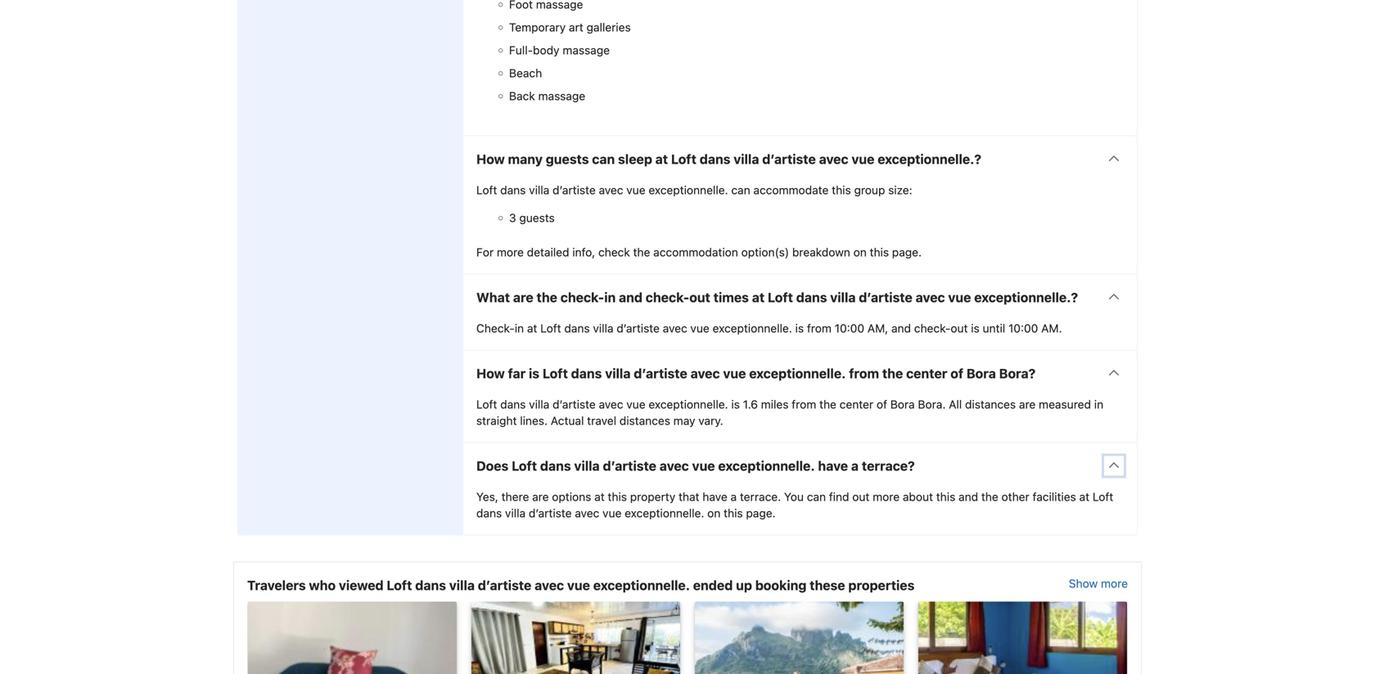 Task type: vqa. For each thing, say whether or not it's contained in the screenshot.


Task type: locate. For each thing, give the bounding box(es) containing it.
travelers who viewed loft dans villa d'artiste avec vue exceptionnelle. ended up booking these properties
[[247, 578, 915, 593]]

0 vertical spatial exceptionnelle.?
[[878, 151, 982, 167]]

0 vertical spatial have
[[818, 458, 848, 474]]

out
[[689, 290, 710, 305], [951, 322, 968, 335], [852, 490, 870, 504]]

1 vertical spatial more
[[873, 490, 900, 504]]

is inside 'loft dans villa d'artiste avec vue exceptionnelle. is 1.6 miles from the center of bora bora. all distances are measured in straight lines. actual travel distances may vary.'
[[731, 398, 740, 411]]

temporary art galleries
[[509, 20, 631, 34]]

check- down accommodation
[[646, 290, 689, 305]]

does loft dans villa d'artiste avec vue exceptionnelle. have a terrace?
[[476, 458, 915, 474]]

of
[[951, 366, 964, 381], [877, 398, 887, 411]]

dans up '3'
[[500, 183, 526, 197]]

in inside dropdown button
[[604, 290, 616, 305]]

about
[[903, 490, 933, 504]]

massage down art
[[563, 43, 610, 57]]

accommodation
[[653, 245, 738, 259]]

exceptionnelle. left ended
[[593, 578, 690, 593]]

2 horizontal spatial out
[[951, 322, 968, 335]]

these
[[810, 578, 845, 593]]

0 vertical spatial are
[[513, 290, 534, 305]]

are inside yes, there are options at this property that have a terrace. you can find out more about this and the other facilities at loft dans villa d'artiste avec vue exceptionnelle. on this page.
[[532, 490, 549, 504]]

on right breakdown
[[854, 245, 867, 259]]

1 horizontal spatial bora
[[967, 366, 996, 381]]

exceptionnelle. up terrace.
[[718, 458, 815, 474]]

loft
[[671, 151, 697, 167], [476, 183, 497, 197], [768, 290, 793, 305], [540, 322, 561, 335], [543, 366, 568, 381], [476, 398, 497, 411], [512, 458, 537, 474], [1093, 490, 1114, 504], [387, 578, 412, 593]]

until
[[983, 322, 1005, 335]]

a
[[851, 458, 859, 474], [731, 490, 737, 504]]

2 vertical spatial are
[[532, 490, 549, 504]]

massage
[[563, 43, 610, 57], [538, 89, 585, 103]]

0 horizontal spatial of
[[877, 398, 887, 411]]

2 vertical spatial from
[[792, 398, 816, 411]]

1 vertical spatial page.
[[746, 507, 776, 520]]

actual
[[551, 414, 584, 428]]

of left bora.
[[877, 398, 887, 411]]

many
[[508, 151, 543, 167]]

up
[[736, 578, 752, 593]]

0 vertical spatial massage
[[563, 43, 610, 57]]

center
[[906, 366, 947, 381], [840, 398, 874, 411]]

2 how from the top
[[476, 366, 505, 381]]

more right show
[[1101, 577, 1128, 590]]

1 horizontal spatial out
[[852, 490, 870, 504]]

is right the far
[[529, 366, 540, 381]]

the down the 10:00 am,
[[882, 366, 903, 381]]

dans up straight
[[500, 398, 526, 411]]

at right times
[[752, 290, 765, 305]]

2 horizontal spatial more
[[1101, 577, 1128, 590]]

0 horizontal spatial more
[[497, 245, 524, 259]]

bora left 'bora?'
[[967, 366, 996, 381]]

options
[[552, 490, 591, 504]]

1 vertical spatial in
[[515, 322, 524, 335]]

loft inside yes, there are options at this property that have a terrace. you can find out more about this and the other facilities at loft dans villa d'artiste avec vue exceptionnelle. on this page.
[[1093, 490, 1114, 504]]

the inside 'loft dans villa d'artiste avec vue exceptionnelle. is 1.6 miles from the center of bora bora. all distances are measured in straight lines. actual travel distances may vary.'
[[819, 398, 837, 411]]

can
[[592, 151, 615, 167], [731, 183, 750, 197], [807, 490, 826, 504]]

exceptionnelle. inside does loft dans villa d'artiste avec vue exceptionnelle. have a terrace? dropdown button
[[718, 458, 815, 474]]

have
[[818, 458, 848, 474], [703, 490, 728, 504]]

0 horizontal spatial and
[[619, 290, 643, 305]]

can inside yes, there are options at this property that have a terrace. you can find out more about this and the other facilities at loft dans villa d'artiste avec vue exceptionnelle. on this page.
[[807, 490, 826, 504]]

1 vertical spatial guests
[[519, 211, 555, 225]]

are down 'bora?'
[[1019, 398, 1036, 411]]

1 horizontal spatial more
[[873, 490, 900, 504]]

exceptionnelle. inside yes, there are options at this property that have a terrace. you can find out more about this and the other facilities at loft dans villa d'artiste avec vue exceptionnelle. on this page.
[[625, 507, 704, 520]]

1 vertical spatial and
[[891, 322, 911, 335]]

out left until
[[951, 322, 968, 335]]

out right find
[[852, 490, 870, 504]]

of up all
[[951, 366, 964, 381]]

dans down yes,
[[476, 507, 502, 520]]

this right about
[[936, 490, 956, 504]]

check
[[598, 245, 630, 259]]

0 horizontal spatial on
[[707, 507, 721, 520]]

of inside dropdown button
[[951, 366, 964, 381]]

in down check
[[604, 290, 616, 305]]

vue inside what are the check-in and check-out times at loft dans villa d'artiste avec vue exceptionnelle.? dropdown button
[[948, 290, 971, 305]]

center inside 'loft dans villa d'artiste avec vue exceptionnelle. is 1.6 miles from the center of bora bora. all distances are measured in straight lines. actual travel distances may vary.'
[[840, 398, 874, 411]]

0 vertical spatial out
[[689, 290, 710, 305]]

1 vertical spatial bora
[[890, 398, 915, 411]]

beach
[[509, 66, 542, 80]]

avec
[[819, 151, 849, 167], [599, 183, 623, 197], [916, 290, 945, 305], [663, 322, 687, 335], [691, 366, 720, 381], [599, 398, 623, 411], [660, 458, 689, 474], [575, 507, 599, 520], [535, 578, 564, 593]]

the down how far is loft dans villa d'artiste avec vue exceptionnelle. from the center of bora bora? dropdown button
[[819, 398, 837, 411]]

the down detailed
[[537, 290, 557, 305]]

1 horizontal spatial in
[[604, 290, 616, 305]]

exceptionnelle.? up 10:00 am.
[[974, 290, 1078, 305]]

center down how far is loft dans villa d'artiste avec vue exceptionnelle. from the center of bora bora? dropdown button
[[840, 398, 874, 411]]

page. down terrace.
[[746, 507, 776, 520]]

dans up loft dans villa d'artiste avec vue exceptionnelle. can accommodate this group size:
[[700, 151, 731, 167]]

1 vertical spatial of
[[877, 398, 887, 411]]

center inside dropdown button
[[906, 366, 947, 381]]

are right there on the left bottom
[[532, 490, 549, 504]]

this left property
[[608, 490, 627, 504]]

1 horizontal spatial of
[[951, 366, 964, 381]]

exceptionnelle. down the how many guests can sleep at loft dans villa d'artiste avec vue exceptionnelle.? on the top
[[649, 183, 728, 197]]

0 vertical spatial from
[[807, 322, 832, 335]]

more for for
[[497, 245, 524, 259]]

from inside 'loft dans villa d'artiste avec vue exceptionnelle. is 1.6 miles from the center of bora bora. all distances are measured in straight lines. actual travel distances may vary.'
[[792, 398, 816, 411]]

bora inside 'loft dans villa d'artiste avec vue exceptionnelle. is 1.6 miles from the center of bora bora. all distances are measured in straight lines. actual travel distances may vary.'
[[890, 398, 915, 411]]

viewed
[[339, 578, 384, 593]]

in right measured
[[1094, 398, 1104, 411]]

times
[[714, 290, 749, 305]]

1 vertical spatial massage
[[538, 89, 585, 103]]

out left times
[[689, 290, 710, 305]]

0 vertical spatial center
[[906, 366, 947, 381]]

1 horizontal spatial center
[[906, 366, 947, 381]]

0 vertical spatial of
[[951, 366, 964, 381]]

0 horizontal spatial can
[[592, 151, 615, 167]]

a left terrace?
[[851, 458, 859, 474]]

2 vertical spatial more
[[1101, 577, 1128, 590]]

loft right does
[[512, 458, 537, 474]]

bora left bora.
[[890, 398, 915, 411]]

sleep
[[618, 151, 652, 167]]

2 vertical spatial in
[[1094, 398, 1104, 411]]

from right "miles"
[[792, 398, 816, 411]]

exceptionnelle. inside how far is loft dans villa d'artiste avec vue exceptionnelle. from the center of bora bora? dropdown button
[[749, 366, 846, 381]]

2 vertical spatial and
[[959, 490, 978, 504]]

lines.
[[520, 414, 548, 428]]

and down check
[[619, 290, 643, 305]]

a inside yes, there are options at this property that have a terrace. you can find out more about this and the other facilities at loft dans villa d'artiste avec vue exceptionnelle. on this page.
[[731, 490, 737, 504]]

check-
[[561, 290, 604, 305], [646, 290, 689, 305], [914, 322, 951, 335]]

distances right all
[[965, 398, 1016, 411]]

can left sleep
[[592, 151, 615, 167]]

2 horizontal spatial and
[[959, 490, 978, 504]]

1 vertical spatial out
[[951, 322, 968, 335]]

terrace?
[[862, 458, 915, 474]]

exceptionnelle. down times
[[713, 322, 792, 335]]

have up find
[[818, 458, 848, 474]]

exceptionnelle.? up size:
[[878, 151, 982, 167]]

0 horizontal spatial bora
[[890, 398, 915, 411]]

1 vertical spatial have
[[703, 490, 728, 504]]

of inside 'loft dans villa d'artiste avec vue exceptionnelle. is 1.6 miles from the center of bora bora. all distances are measured in straight lines. actual travel distances may vary.'
[[877, 398, 887, 411]]

1 horizontal spatial a
[[851, 458, 859, 474]]

on down the does loft dans villa d'artiste avec vue exceptionnelle. have a terrace?
[[707, 507, 721, 520]]

guests right '3'
[[519, 211, 555, 225]]

exceptionnelle. down property
[[625, 507, 704, 520]]

from for miles
[[792, 398, 816, 411]]

have right that
[[703, 490, 728, 504]]

0 horizontal spatial a
[[731, 490, 737, 504]]

0 horizontal spatial check-
[[561, 290, 604, 305]]

more right for
[[497, 245, 524, 259]]

exceptionnelle.
[[649, 183, 728, 197], [713, 322, 792, 335], [749, 366, 846, 381], [649, 398, 728, 411], [718, 458, 815, 474], [625, 507, 704, 520], [593, 578, 690, 593]]

1 vertical spatial exceptionnelle.?
[[974, 290, 1078, 305]]

loft right facilities
[[1093, 490, 1114, 504]]

dans
[[700, 151, 731, 167], [500, 183, 526, 197], [796, 290, 827, 305], [564, 322, 590, 335], [571, 366, 602, 381], [500, 398, 526, 411], [540, 458, 571, 474], [476, 507, 502, 520], [415, 578, 446, 593]]

out inside what are the check-in and check-out times at loft dans villa d'artiste avec vue exceptionnelle.? dropdown button
[[689, 290, 710, 305]]

loft right check-
[[540, 322, 561, 335]]

0 vertical spatial a
[[851, 458, 859, 474]]

are
[[513, 290, 534, 305], [1019, 398, 1036, 411], [532, 490, 549, 504]]

1 vertical spatial on
[[707, 507, 721, 520]]

out inside yes, there are options at this property that have a terrace. you can find out more about this and the other facilities at loft dans villa d'artiste avec vue exceptionnelle. on this page.
[[852, 490, 870, 504]]

massage right back
[[538, 89, 585, 103]]

2 horizontal spatial can
[[807, 490, 826, 504]]

are right what
[[513, 290, 534, 305]]

distances
[[965, 398, 1016, 411], [620, 414, 670, 428]]

1 vertical spatial a
[[731, 490, 737, 504]]

a inside does loft dans villa d'artiste avec vue exceptionnelle. have a terrace? dropdown button
[[851, 458, 859, 474]]

page.
[[892, 245, 922, 259], [746, 507, 776, 520]]

the left other
[[981, 490, 999, 504]]

0 vertical spatial bora
[[967, 366, 996, 381]]

how many guests can sleep at loft dans villa d'artiste avec vue exceptionnelle.?
[[476, 151, 982, 167]]

have inside dropdown button
[[818, 458, 848, 474]]

exceptionnelle. up "may"
[[649, 398, 728, 411]]

and
[[619, 290, 643, 305], [891, 322, 911, 335], [959, 490, 978, 504]]

check- down 'info,'
[[561, 290, 604, 305]]

loft dans villa d'artiste avec vue exceptionnelle. is 1.6 miles from the center of bora bora. all distances are measured in straight lines. actual travel distances may vary.
[[476, 398, 1104, 428]]

0 vertical spatial distances
[[965, 398, 1016, 411]]

dans right viewed
[[415, 578, 446, 593]]

a for terrace.
[[731, 490, 737, 504]]

0 vertical spatial in
[[604, 290, 616, 305]]

for more detailed info, check the accommodation option(s) breakdown on this page.
[[476, 245, 922, 259]]

1 horizontal spatial on
[[854, 245, 867, 259]]

1.6
[[743, 398, 758, 411]]

0 vertical spatial guests
[[546, 151, 589, 167]]

0 horizontal spatial page.
[[746, 507, 776, 520]]

3
[[509, 211, 516, 225]]

back
[[509, 89, 535, 103]]

1 horizontal spatial have
[[818, 458, 848, 474]]

on
[[854, 245, 867, 259], [707, 507, 721, 520]]

1 how from the top
[[476, 151, 505, 167]]

page. down size:
[[892, 245, 922, 259]]

from down what are the check-in and check-out times at loft dans villa d'artiste avec vue exceptionnelle.? dropdown button
[[807, 322, 832, 335]]

back massage
[[509, 89, 585, 103]]

a left terrace.
[[731, 490, 737, 504]]

0 vertical spatial how
[[476, 151, 505, 167]]

how
[[476, 151, 505, 167], [476, 366, 505, 381]]

option(s)
[[741, 245, 789, 259]]

guests right many at top
[[546, 151, 589, 167]]

is inside dropdown button
[[529, 366, 540, 381]]

and left other
[[959, 490, 978, 504]]

have for exceptionnelle.
[[818, 458, 848, 474]]

is down what are the check-in and check-out times at loft dans villa d'artiste avec vue exceptionnelle.? dropdown button
[[795, 322, 804, 335]]

dans inside 'loft dans villa d'artiste avec vue exceptionnelle. is 1.6 miles from the center of bora bora. all distances are measured in straight lines. actual travel distances may vary.'
[[500, 398, 526, 411]]

1 vertical spatial are
[[1019, 398, 1036, 411]]

have inside yes, there are options at this property that have a terrace. you can find out more about this and the other facilities at loft dans villa d'artiste avec vue exceptionnelle. on this page.
[[703, 490, 728, 504]]

0 horizontal spatial distances
[[620, 414, 670, 428]]

in
[[604, 290, 616, 305], [515, 322, 524, 335], [1094, 398, 1104, 411]]

from
[[807, 322, 832, 335], [849, 366, 879, 381], [792, 398, 816, 411]]

vue
[[852, 151, 875, 167], [626, 183, 646, 197], [948, 290, 971, 305], [690, 322, 710, 335], [723, 366, 746, 381], [626, 398, 646, 411], [692, 458, 715, 474], [603, 507, 622, 520], [567, 578, 590, 593]]

can down the how many guests can sleep at loft dans villa d'artiste avec vue exceptionnelle.? on the top
[[731, 183, 750, 197]]

exceptionnelle.?
[[878, 151, 982, 167], [974, 290, 1078, 305]]

is
[[795, 322, 804, 335], [971, 322, 980, 335], [529, 366, 540, 381], [731, 398, 740, 411]]

distances left "may"
[[620, 414, 670, 428]]

10:00 am,
[[835, 322, 888, 335]]

this
[[832, 183, 851, 197], [870, 245, 889, 259], [608, 490, 627, 504], [936, 490, 956, 504], [724, 507, 743, 520]]

is left until
[[971, 322, 980, 335]]

from inside dropdown button
[[849, 366, 879, 381]]

0 horizontal spatial center
[[840, 398, 874, 411]]

size:
[[888, 183, 913, 197]]

vary.
[[699, 414, 723, 428]]

exceptionnelle. up "miles"
[[749, 366, 846, 381]]

at
[[655, 151, 668, 167], [752, 290, 765, 305], [527, 322, 537, 335], [594, 490, 605, 504], [1079, 490, 1090, 504]]

can right you
[[807, 490, 826, 504]]

who
[[309, 578, 336, 593]]

vue inside does loft dans villa d'artiste avec vue exceptionnelle. have a terrace? dropdown button
[[692, 458, 715, 474]]

0 horizontal spatial out
[[689, 290, 710, 305]]

how left the far
[[476, 366, 505, 381]]

check- left until
[[914, 322, 951, 335]]

1 vertical spatial center
[[840, 398, 874, 411]]

1 vertical spatial can
[[731, 183, 750, 197]]

at right check-
[[527, 322, 537, 335]]

how for how many guests can sleep at loft dans villa d'artiste avec vue exceptionnelle.?
[[476, 151, 505, 167]]

avec inside yes, there are options at this property that have a terrace. you can find out more about this and the other facilities at loft dans villa d'artiste avec vue exceptionnelle. on this page.
[[575, 507, 599, 520]]

all
[[949, 398, 962, 411]]

dans up options
[[540, 458, 571, 474]]

bora inside dropdown button
[[967, 366, 996, 381]]

and right the 10:00 am,
[[891, 322, 911, 335]]

loft up check-in at loft dans villa d'artiste avec vue exceptionnelle. is from 10:00 am, and check-out is until 10:00 am.
[[768, 290, 793, 305]]

0 vertical spatial can
[[592, 151, 615, 167]]

in up the far
[[515, 322, 524, 335]]

2 vertical spatial out
[[852, 490, 870, 504]]

facilities
[[1033, 490, 1076, 504]]

page. inside yes, there are options at this property that have a terrace. you can find out more about this and the other facilities at loft dans villa d'artiste avec vue exceptionnelle. on this page.
[[746, 507, 776, 520]]

1 vertical spatial from
[[849, 366, 879, 381]]

more
[[497, 245, 524, 259], [873, 490, 900, 504], [1101, 577, 1128, 590]]

vue inside how many guests can sleep at loft dans villa d'artiste avec vue exceptionnelle.? dropdown button
[[852, 151, 875, 167]]

2 vertical spatial can
[[807, 490, 826, 504]]

0 vertical spatial and
[[619, 290, 643, 305]]

dans inside yes, there are options at this property that have a terrace. you can find out more about this and the other facilities at loft dans villa d'artiste avec vue exceptionnelle. on this page.
[[476, 507, 502, 520]]

are inside dropdown button
[[513, 290, 534, 305]]

at right options
[[594, 490, 605, 504]]

2 horizontal spatial in
[[1094, 398, 1104, 411]]

loft up straight
[[476, 398, 497, 411]]

d'artiste
[[762, 151, 816, 167], [553, 183, 596, 197], [859, 290, 913, 305], [617, 322, 660, 335], [634, 366, 687, 381], [553, 398, 596, 411], [603, 458, 657, 474], [529, 507, 572, 520], [478, 578, 532, 593]]

0 vertical spatial more
[[497, 245, 524, 259]]

d'artiste inside 'loft dans villa d'artiste avec vue exceptionnelle. is 1.6 miles from the center of bora bora. all distances are measured in straight lines. actual travel distances may vary.'
[[553, 398, 596, 411]]

on inside yes, there are options at this property that have a terrace. you can find out more about this and the other facilities at loft dans villa d'artiste avec vue exceptionnelle. on this page.
[[707, 507, 721, 520]]

is left 1.6
[[731, 398, 740, 411]]

info,
[[572, 245, 595, 259]]

how left many at top
[[476, 151, 505, 167]]

guests
[[546, 151, 589, 167], [519, 211, 555, 225]]

0 horizontal spatial in
[[515, 322, 524, 335]]

villa
[[734, 151, 759, 167], [529, 183, 550, 197], [830, 290, 856, 305], [593, 322, 614, 335], [605, 366, 631, 381], [529, 398, 550, 411], [574, 458, 600, 474], [505, 507, 526, 520], [449, 578, 475, 593]]

0 horizontal spatial have
[[703, 490, 728, 504]]

from for exceptionnelle.
[[849, 366, 879, 381]]

loft up loft dans villa d'artiste avec vue exceptionnelle. can accommodate this group size:
[[671, 151, 697, 167]]

1 vertical spatial how
[[476, 366, 505, 381]]

loft right viewed
[[387, 578, 412, 593]]

villa inside how far is loft dans villa d'artiste avec vue exceptionnelle. from the center of bora bora? dropdown button
[[605, 366, 631, 381]]

and inside yes, there are options at this property that have a terrace. you can find out more about this and the other facilities at loft dans villa d'artiste avec vue exceptionnelle. on this page.
[[959, 490, 978, 504]]

from down the 10:00 am,
[[849, 366, 879, 381]]

yes, there are options at this property that have a terrace. you can find out more about this and the other facilities at loft dans villa d'artiste avec vue exceptionnelle. on this page.
[[476, 490, 1114, 520]]

show more link
[[1069, 576, 1128, 595]]

the
[[633, 245, 650, 259], [537, 290, 557, 305], [882, 366, 903, 381], [819, 398, 837, 411], [981, 490, 999, 504]]

0 vertical spatial page.
[[892, 245, 922, 259]]

1 horizontal spatial and
[[891, 322, 911, 335]]

more down terrace?
[[873, 490, 900, 504]]

center up bora.
[[906, 366, 947, 381]]



Task type: describe. For each thing, give the bounding box(es) containing it.
more for show
[[1101, 577, 1128, 590]]

check-in at loft dans villa d'artiste avec vue exceptionnelle. is from 10:00 am, and check-out is until 10:00 am.
[[476, 322, 1062, 335]]

accordion control element
[[463, 0, 1138, 536]]

bora for bora?
[[967, 366, 996, 381]]

other
[[1002, 490, 1030, 504]]

properties
[[848, 578, 915, 593]]

this right breakdown
[[870, 245, 889, 259]]

this down terrace.
[[724, 507, 743, 520]]

travelers
[[247, 578, 306, 593]]

travel
[[587, 414, 616, 428]]

the inside yes, there are options at this property that have a terrace. you can find out more about this and the other facilities at loft dans villa d'artiste avec vue exceptionnelle. on this page.
[[981, 490, 999, 504]]

check-
[[476, 322, 515, 335]]

miles
[[761, 398, 789, 411]]

art
[[569, 20, 584, 34]]

full-body massage
[[509, 43, 610, 57]]

terrace.
[[740, 490, 781, 504]]

property
[[630, 490, 676, 504]]

d'artiste inside yes, there are options at this property that have a terrace. you can find out more about this and the other facilities at loft dans villa d'artiste avec vue exceptionnelle. on this page.
[[529, 507, 572, 520]]

loft inside 'loft dans villa d'artiste avec vue exceptionnelle. is 1.6 miles from the center of bora bora. all distances are measured in straight lines. actual travel distances may vary.'
[[476, 398, 497, 411]]

1 horizontal spatial distances
[[965, 398, 1016, 411]]

bora?
[[999, 366, 1036, 381]]

body
[[533, 43, 560, 57]]

1 horizontal spatial check-
[[646, 290, 689, 305]]

in inside 'loft dans villa d'artiste avec vue exceptionnelle. is 1.6 miles from the center of bora bora. all distances are measured in straight lines. actual travel distances may vary.'
[[1094, 398, 1104, 411]]

may
[[673, 414, 695, 428]]

villa inside how many guests can sleep at loft dans villa d'artiste avec vue exceptionnelle.? dropdown button
[[734, 151, 759, 167]]

does loft dans villa d'artiste avec vue exceptionnelle. have a terrace? button
[[463, 443, 1137, 489]]

how far is loft dans villa d'artiste avec vue exceptionnelle. from the center of bora bora? button
[[463, 351, 1137, 396]]

dans down breakdown
[[796, 290, 827, 305]]

what are the check-in and check-out times at loft dans villa d'artiste avec vue exceptionnelle.? button
[[463, 274, 1137, 320]]

guests inside dropdown button
[[546, 151, 589, 167]]

galleries
[[587, 20, 631, 34]]

group
[[854, 183, 885, 197]]

3 guests
[[509, 211, 555, 225]]

0 vertical spatial on
[[854, 245, 867, 259]]

are inside 'loft dans villa d'artiste avec vue exceptionnelle. is 1.6 miles from the center of bora bora. all distances are measured in straight lines. actual travel distances may vary.'
[[1019, 398, 1036, 411]]

vue inside how far is loft dans villa d'artiste avec vue exceptionnelle. from the center of bora bora? dropdown button
[[723, 366, 746, 381]]

there
[[502, 490, 529, 504]]

10:00 am.
[[1009, 322, 1062, 335]]

villa inside does loft dans villa d'artiste avec vue exceptionnelle. have a terrace? dropdown button
[[574, 458, 600, 474]]

for
[[476, 245, 494, 259]]

temporary
[[509, 20, 566, 34]]

vue inside 'loft dans villa d'artiste avec vue exceptionnelle. is 1.6 miles from the center of bora bora. all distances are measured in straight lines. actual travel distances may vary.'
[[626, 398, 646, 411]]

what
[[476, 290, 510, 305]]

exceptionnelle. inside 'loft dans villa d'artiste avec vue exceptionnelle. is 1.6 miles from the center of bora bora. all distances are measured in straight lines. actual travel distances may vary.'
[[649, 398, 728, 411]]

2 horizontal spatial check-
[[914, 322, 951, 335]]

detailed
[[527, 245, 569, 259]]

how for how far is loft dans villa d'artiste avec vue exceptionnelle. from the center of bora bora?
[[476, 366, 505, 381]]

villa inside what are the check-in and check-out times at loft dans villa d'artiste avec vue exceptionnelle.? dropdown button
[[830, 290, 856, 305]]

show more
[[1069, 577, 1128, 590]]

have for that
[[703, 490, 728, 504]]

dans down 'info,'
[[564, 322, 590, 335]]

1 horizontal spatial can
[[731, 183, 750, 197]]

booking
[[755, 578, 807, 593]]

yes,
[[476, 490, 498, 504]]

how many guests can sleep at loft dans villa d'artiste avec vue exceptionnelle.? button
[[463, 136, 1137, 182]]

does
[[476, 458, 509, 474]]

1 vertical spatial distances
[[620, 414, 670, 428]]

measured
[[1039, 398, 1091, 411]]

full-
[[509, 43, 533, 57]]

vue inside yes, there are options at this property that have a terrace. you can find out more about this and the other facilities at loft dans villa d'artiste avec vue exceptionnelle. on this page.
[[603, 507, 622, 520]]

of for bora?
[[951, 366, 964, 381]]

dans up travel
[[571, 366, 602, 381]]

loft up for
[[476, 183, 497, 197]]

that
[[679, 490, 700, 504]]

center for bora.
[[840, 398, 874, 411]]

a for terrace?
[[851, 458, 859, 474]]

1 horizontal spatial page.
[[892, 245, 922, 259]]

you
[[784, 490, 804, 504]]

straight
[[476, 414, 517, 428]]

of for bora.
[[877, 398, 887, 411]]

bora.
[[918, 398, 946, 411]]

this left group
[[832, 183, 851, 197]]

the right check
[[633, 245, 650, 259]]

and inside dropdown button
[[619, 290, 643, 305]]

far
[[508, 366, 526, 381]]

show
[[1069, 577, 1098, 590]]

at right facilities
[[1079, 490, 1090, 504]]

accommodate
[[753, 183, 829, 197]]

can inside dropdown button
[[592, 151, 615, 167]]

villa inside yes, there are options at this property that have a terrace. you can find out more about this and the other facilities at loft dans villa d'artiste avec vue exceptionnelle. on this page.
[[505, 507, 526, 520]]

more inside yes, there are options at this property that have a terrace. you can find out more about this and the other facilities at loft dans villa d'artiste avec vue exceptionnelle. on this page.
[[873, 490, 900, 504]]

ended
[[693, 578, 733, 593]]

avec inside 'loft dans villa d'artiste avec vue exceptionnelle. is 1.6 miles from the center of bora bora. all distances are measured in straight lines. actual travel distances may vary.'
[[599, 398, 623, 411]]

bora for bora.
[[890, 398, 915, 411]]

villa inside 'loft dans villa d'artiste avec vue exceptionnelle. is 1.6 miles from the center of bora bora. all distances are measured in straight lines. actual travel distances may vary.'
[[529, 398, 550, 411]]

center for bora?
[[906, 366, 947, 381]]

loft right the far
[[543, 366, 568, 381]]

what are the check-in and check-out times at loft dans villa d'artiste avec vue exceptionnelle.?
[[476, 290, 1078, 305]]

breakdown
[[792, 245, 850, 259]]

how far is loft dans villa d'artiste avec vue exceptionnelle. from the center of bora bora?
[[476, 366, 1036, 381]]

loft dans villa d'artiste avec vue exceptionnelle. can accommodate this group size:
[[476, 183, 913, 197]]

at right sleep
[[655, 151, 668, 167]]

find
[[829, 490, 849, 504]]



